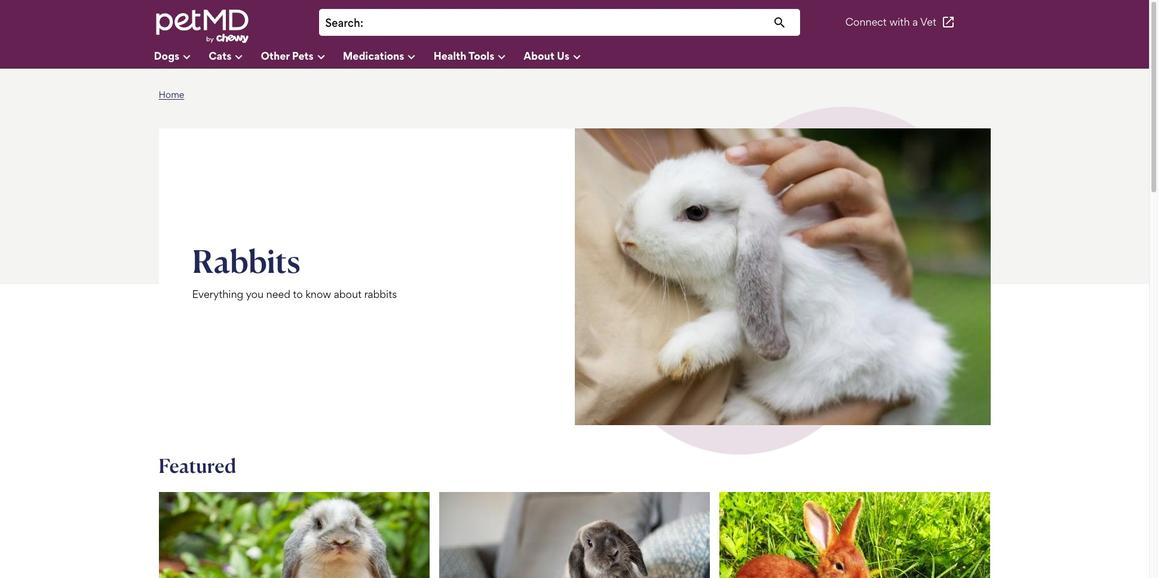 Task type: vqa. For each thing, say whether or not it's contained in the screenshot.
get
no



Task type: locate. For each thing, give the bounding box(es) containing it.
home link
[[159, 89, 184, 100]]

about
[[334, 288, 362, 301]]

other pets button
[[261, 45, 343, 69]]

featured
[[159, 454, 236, 478]]

dogs button
[[154, 45, 209, 69]]

everything you need to know about rabbits
[[192, 288, 397, 301]]

rabbits
[[364, 288, 397, 301]]

None text field
[[369, 15, 795, 31]]

us
[[557, 49, 570, 62]]

a
[[913, 16, 918, 28]]

cats button
[[209, 45, 261, 69]]

connect with a vet
[[846, 16, 937, 28]]

other pets
[[261, 49, 314, 62]]

know
[[306, 288, 331, 301]]

connect with a vet button
[[846, 8, 956, 37]]

home
[[159, 89, 184, 100]]

cats
[[209, 49, 232, 62]]

health tools button
[[434, 45, 524, 69]]

about us
[[524, 49, 570, 62]]

to
[[293, 288, 303, 301]]

:
[[360, 16, 364, 30]]



Task type: describe. For each thing, give the bounding box(es) containing it.
with
[[890, 16, 910, 28]]

pets
[[292, 49, 314, 62]]

woman holding a white and gray rabbit to her chest image
[[575, 129, 991, 426]]

petmd home image
[[154, 8, 250, 45]]

about
[[524, 49, 555, 62]]

health tools
[[434, 49, 495, 62]]

medications
[[343, 49, 404, 62]]

health
[[434, 49, 467, 62]]

everything
[[192, 288, 243, 301]]

search
[[325, 16, 360, 30]]

connect
[[846, 16, 887, 28]]

dogs
[[154, 49, 180, 62]]

other
[[261, 49, 290, 62]]

you
[[246, 288, 264, 301]]

about us button
[[524, 45, 599, 69]]

need
[[266, 288, 290, 301]]

tools
[[469, 49, 495, 62]]

search :
[[325, 16, 364, 30]]

vet
[[921, 16, 937, 28]]

rabbits
[[192, 241, 301, 281]]

medications button
[[343, 45, 434, 69]]



